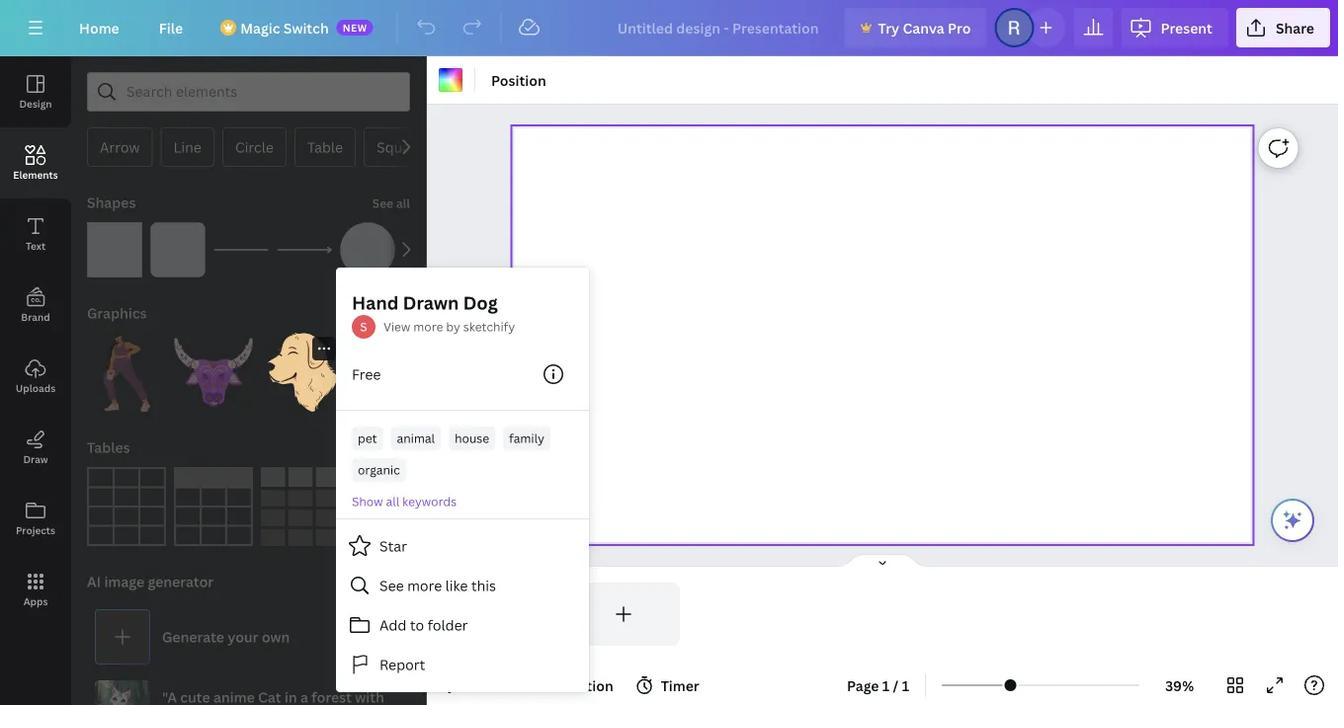 Task type: vqa. For each thing, say whether or not it's contained in the screenshot.
see all button related to Shapes
yes



Task type: describe. For each thing, give the bounding box(es) containing it.
see for tables
[[372, 440, 394, 457]]

see all button for tables
[[370, 428, 412, 468]]

graphics button
[[85, 294, 149, 333]]

duration button
[[522, 670, 622, 702]]

more for by
[[414, 319, 443, 335]]

like
[[446, 577, 468, 595]]

/
[[893, 677, 899, 696]]

apps button
[[0, 555, 71, 626]]

home link
[[63, 8, 135, 47]]

1 add this table to the canvas image from the left
[[87, 468, 166, 547]]

page 1 / 1
[[847, 677, 910, 696]]

pet button
[[352, 427, 383, 451]]

page 1 image
[[443, 583, 555, 647]]

all for tables
[[396, 440, 410, 457]]

square
[[377, 138, 424, 157]]

to
[[410, 616, 424, 635]]

present
[[1161, 18, 1213, 37]]

3 add this table to the canvas image from the left
[[261, 468, 340, 547]]

woman with kettlebell illustration image
[[87, 333, 166, 412]]

wild pattern like hand gesture image
[[348, 333, 427, 412]]

brand
[[21, 310, 50, 324]]

canva
[[903, 18, 945, 37]]

share button
[[1237, 8, 1331, 47]]

this
[[471, 577, 496, 595]]

all for shapes
[[396, 195, 410, 212]]

line
[[173, 138, 202, 157]]

design
[[19, 97, 52, 110]]

table button
[[295, 128, 356, 167]]

hide pages image
[[835, 554, 930, 569]]

draw button
[[0, 412, 71, 483]]

sketchify
[[463, 319, 515, 335]]

view more by sketchify button
[[384, 317, 515, 337]]

main menu bar
[[0, 0, 1339, 56]]

free button
[[352, 365, 381, 384]]

magic switch
[[240, 18, 329, 37]]

graphics
[[87, 304, 147, 323]]

hand drawn dog image
[[261, 333, 340, 412]]

brand button
[[0, 270, 71, 341]]

share
[[1276, 18, 1315, 37]]

file button
[[143, 8, 199, 47]]

animal
[[397, 431, 435, 447]]

all inside show all keywords button
[[386, 494, 400, 510]]

white circle shape image
[[340, 222, 395, 278]]

organic button
[[352, 459, 406, 482]]

pro
[[948, 18, 971, 37]]

family button
[[503, 427, 551, 451]]

organic
[[358, 462, 400, 479]]

design button
[[0, 56, 71, 128]]

more for like
[[407, 577, 442, 595]]

image
[[104, 573, 145, 592]]

dog
[[463, 291, 498, 315]]

hand drawn dog link
[[352, 291, 498, 315]]

duration
[[554, 677, 614, 696]]

elements button
[[0, 128, 71, 199]]

table
[[307, 138, 343, 157]]

magic
[[240, 18, 280, 37]]

ai image generator
[[87, 573, 214, 592]]

try
[[879, 18, 900, 37]]

timer button
[[629, 670, 708, 702]]

see inside button
[[380, 577, 404, 595]]

hand drawn dog
[[352, 291, 498, 315]]

add
[[380, 616, 407, 635]]

arrow button
[[87, 128, 153, 167]]

shapes
[[87, 193, 136, 212]]

uploads button
[[0, 341, 71, 412]]

keywords
[[403, 494, 457, 510]]

show
[[352, 494, 383, 510]]

view
[[384, 319, 411, 335]]

report button
[[336, 646, 589, 685]]

add to folder
[[380, 616, 468, 635]]

star button
[[336, 527, 589, 567]]

position button
[[483, 64, 554, 96]]

family
[[509, 431, 545, 447]]

home
[[79, 18, 119, 37]]

drawn
[[403, 291, 459, 315]]

animal button
[[391, 427, 441, 451]]

canva assistant image
[[1281, 509, 1305, 533]]

elements
[[13, 168, 58, 181]]

1 add this line to the canvas image from the left
[[214, 222, 269, 278]]

position
[[491, 71, 546, 89]]

tables button
[[85, 428, 132, 468]]

try canva pro
[[879, 18, 971, 37]]

2 1 from the left
[[902, 677, 910, 696]]

1 1 from the left
[[883, 677, 890, 696]]

timer
[[661, 677, 700, 696]]

square button
[[364, 128, 437, 167]]

try canva pro button
[[845, 8, 987, 47]]



Task type: locate. For each thing, give the bounding box(es) containing it.
3 see all from the top
[[372, 440, 410, 457]]

side panel tab list
[[0, 56, 71, 626]]

house button
[[449, 427, 495, 451]]

page
[[847, 677, 879, 696]]

1 vertical spatial see all
[[372, 306, 410, 322]]

line button
[[161, 128, 214, 167]]

own
[[262, 628, 290, 647]]

switch
[[284, 18, 329, 37]]

see for shapes
[[372, 195, 394, 212]]

view more by sketchify
[[384, 319, 515, 335]]

1 see all from the top
[[372, 195, 410, 212]]

1 horizontal spatial add this line to the canvas image
[[277, 222, 332, 278]]

arrow
[[100, 138, 140, 157]]

1 left / at the bottom
[[883, 677, 890, 696]]

sketchify image
[[352, 315, 376, 339]]

all
[[396, 195, 410, 212], [396, 306, 410, 322], [396, 440, 410, 457], [386, 494, 400, 510]]

1 right / at the bottom
[[902, 677, 910, 696]]

show all keywords
[[352, 494, 457, 510]]

folder
[[428, 616, 468, 635]]

present button
[[1122, 8, 1229, 47]]

1 see all button from the top
[[370, 183, 412, 222]]

see for graphics
[[372, 306, 394, 322]]

Search elements search field
[[127, 73, 371, 111]]

new
[[343, 21, 368, 34]]

projects
[[16, 524, 55, 537]]

add this line to the canvas image
[[214, 222, 269, 278], [277, 222, 332, 278]]

tables
[[87, 438, 130, 457]]

file
[[159, 18, 183, 37]]

0 vertical spatial see all button
[[370, 183, 412, 222]]

39%
[[1166, 677, 1194, 696]]

add this line to the canvas image left white circle shape image at left top
[[277, 222, 332, 278]]

more
[[414, 319, 443, 335], [407, 577, 442, 595]]

add this table to the canvas image
[[87, 468, 166, 547], [174, 468, 253, 547], [261, 468, 340, 547], [348, 468, 427, 547]]

see all button for graphics
[[370, 294, 412, 333]]

draw
[[23, 453, 48, 466]]

ai
[[87, 573, 101, 592]]

39% button
[[1148, 670, 1212, 702]]

more inside button
[[407, 577, 442, 595]]

hand
[[352, 291, 399, 315]]

circle button
[[222, 128, 287, 167]]

generate your own
[[162, 628, 290, 647]]

generator
[[148, 573, 214, 592]]

see more like this
[[380, 577, 496, 595]]

notes button
[[435, 670, 515, 702]]

2 add this table to the canvas image from the left
[[174, 468, 253, 547]]

text
[[26, 239, 46, 253]]

all for graphics
[[396, 306, 410, 322]]

apps
[[23, 595, 48, 609]]

hide image
[[426, 334, 439, 429]]

triangle up image
[[403, 222, 459, 278]]

projects button
[[0, 483, 71, 555]]

#ffffff image
[[439, 68, 463, 92]]

more left the like
[[407, 577, 442, 595]]

notes
[[467, 677, 507, 696]]

text button
[[0, 199, 71, 270]]

report
[[380, 656, 425, 675]]

see
[[372, 195, 394, 212], [372, 306, 394, 322], [372, 440, 394, 457], [380, 577, 404, 595]]

star
[[380, 537, 407, 556]]

0 vertical spatial see all
[[372, 195, 410, 212]]

2 add this line to the canvas image from the left
[[277, 222, 332, 278]]

by
[[446, 319, 461, 335]]

1 vertical spatial more
[[407, 577, 442, 595]]

see all button for shapes
[[370, 183, 412, 222]]

shapes button
[[85, 183, 138, 222]]

your
[[228, 628, 259, 647]]

2 vertical spatial see all
[[372, 440, 410, 457]]

2 see all from the top
[[372, 306, 410, 322]]

rounded square image
[[150, 222, 206, 278]]

see all for tables
[[372, 440, 410, 457]]

2 see all button from the top
[[370, 294, 412, 333]]

uploads
[[16, 382, 56, 395]]

0 horizontal spatial 1
[[883, 677, 890, 696]]

4 add this table to the canvas image from the left
[[348, 468, 427, 547]]

2 vertical spatial see all button
[[370, 428, 412, 468]]

show all keywords button
[[352, 490, 457, 512]]

1
[[883, 677, 890, 696], [902, 677, 910, 696]]

sketchify element
[[352, 315, 376, 339]]

square image
[[87, 222, 142, 278]]

Design title text field
[[602, 8, 837, 47]]

see more like this button
[[336, 567, 589, 606]]

free
[[352, 365, 381, 384]]

more inside button
[[414, 319, 443, 335]]

0 horizontal spatial add this line to the canvas image
[[214, 222, 269, 278]]

see all button
[[370, 183, 412, 222], [370, 294, 412, 333], [370, 428, 412, 468]]

3 see all button from the top
[[370, 428, 412, 468]]

see all for shapes
[[372, 195, 410, 212]]

more down drawn
[[414, 319, 443, 335]]

detailed colorful year of the ox floral bull head image
[[174, 333, 253, 412]]

generate
[[162, 628, 224, 647]]

1 vertical spatial see all button
[[370, 294, 412, 333]]

add this line to the canvas image right the rounded square image
[[214, 222, 269, 278]]

see all
[[372, 195, 410, 212], [372, 306, 410, 322], [372, 440, 410, 457]]

group
[[261, 333, 340, 412]]

1 horizontal spatial 1
[[902, 677, 910, 696]]

circle
[[235, 138, 274, 157]]

add to folder button
[[336, 606, 589, 646]]

0 vertical spatial more
[[414, 319, 443, 335]]

see all for graphics
[[372, 306, 410, 322]]

pet
[[358, 431, 377, 447]]



